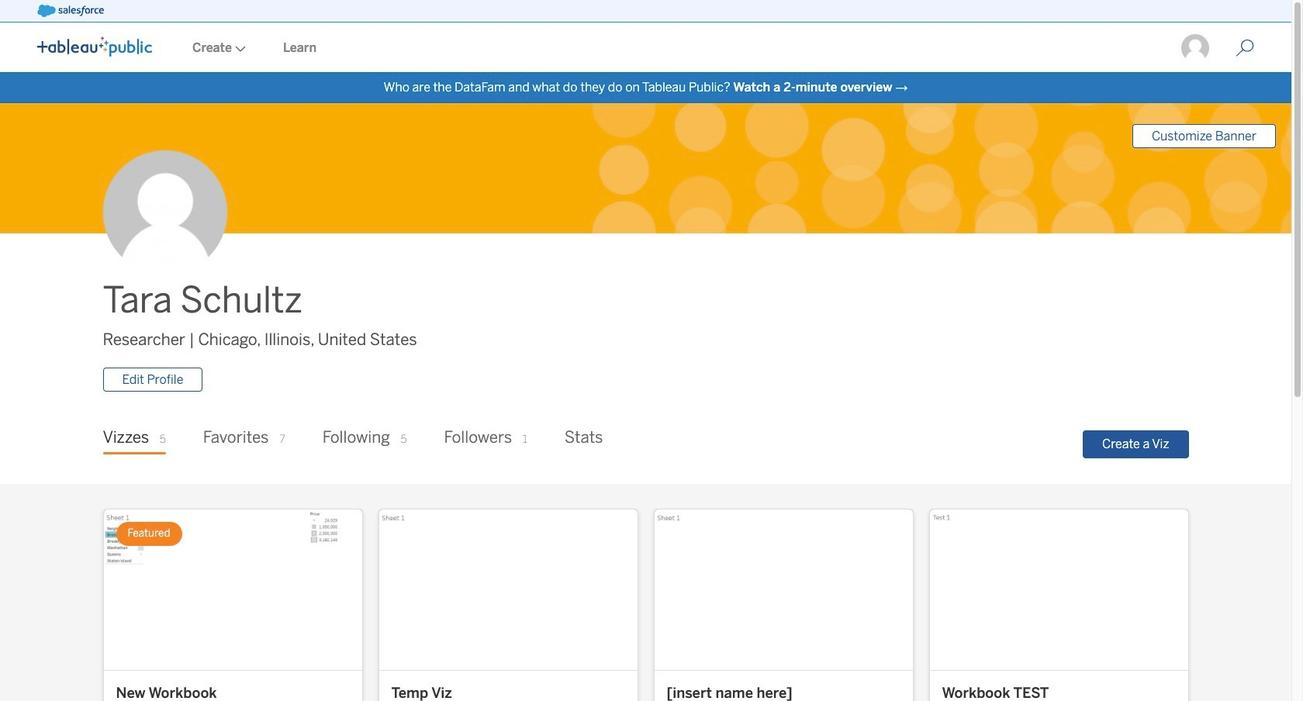 Task type: locate. For each thing, give the bounding box(es) containing it.
featured element
[[116, 522, 182, 546]]

go to search image
[[1217, 39, 1273, 57]]

workbook thumbnail image
[[104, 510, 362, 670], [379, 510, 637, 670], [654, 510, 913, 670], [930, 510, 1188, 670]]

3 workbook thumbnail image from the left
[[654, 510, 913, 670]]

salesforce logo image
[[37, 5, 104, 17]]

1 workbook thumbnail image from the left
[[104, 510, 362, 670]]

create image
[[232, 46, 246, 52]]



Task type: describe. For each thing, give the bounding box(es) containing it.
avatar image
[[103, 151, 227, 275]]

2 workbook thumbnail image from the left
[[379, 510, 637, 670]]

4 workbook thumbnail image from the left
[[930, 510, 1188, 670]]

tara.schultz image
[[1180, 33, 1211, 64]]

logo image
[[37, 36, 152, 57]]



Task type: vqa. For each thing, say whether or not it's contained in the screenshot.
second Workbook thumbnail
yes



